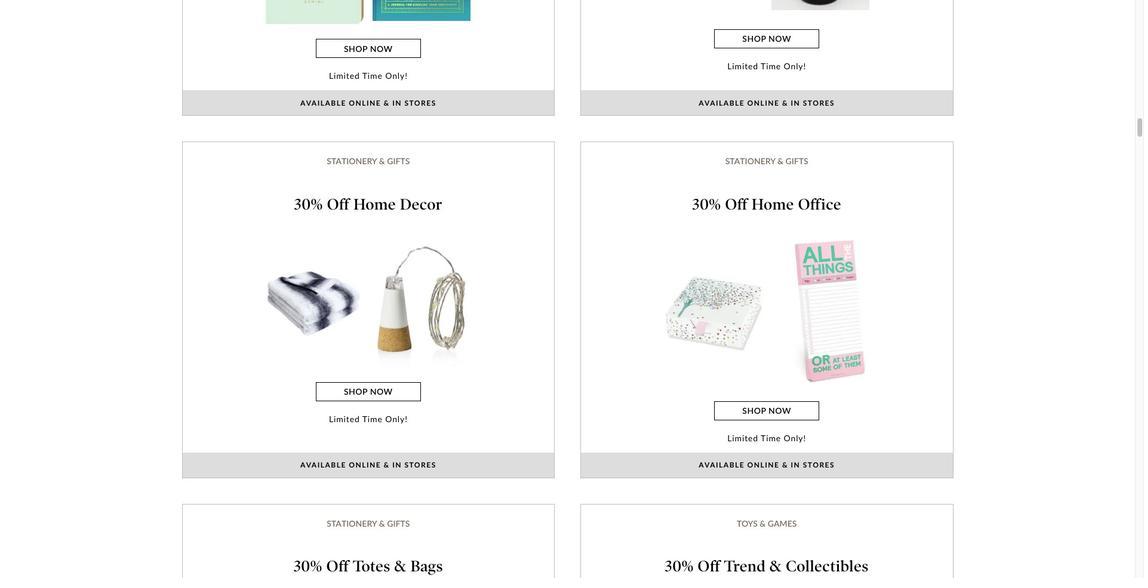 Task type: describe. For each thing, give the bounding box(es) containing it.
gifts for &
[[387, 518, 410, 529]]

home for decor
[[354, 195, 396, 214]]

30% off trend & collectibles
[[665, 558, 869, 576]]

toys & games
[[737, 518, 797, 529]]

30% for 30% off home decor
[[294, 195, 323, 214]]

toys
[[737, 518, 758, 529]]

stationery for &
[[327, 518, 377, 529]]

30% for 30% off totes & bags
[[294, 558, 323, 576]]

stationery & gifts for &
[[327, 518, 410, 529]]

trend
[[725, 558, 766, 576]]

off for 30% off totes & bags
[[326, 558, 349, 576]]

home for office
[[752, 195, 795, 214]]

office
[[798, 195, 842, 214]]

stationery & gifts for office
[[726, 156, 809, 166]]

totes
[[353, 558, 391, 576]]

30% off home decor
[[294, 195, 443, 214]]

stationery for office
[[726, 156, 776, 166]]

30% off home office
[[693, 195, 842, 214]]

30% off totes & bags
[[294, 558, 443, 576]]



Task type: locate. For each thing, give the bounding box(es) containing it.
available online & in stores
[[300, 98, 437, 107], [699, 98, 835, 107], [300, 461, 437, 470], [699, 461, 835, 470]]

30% for 30% off trend & collectibles
[[665, 558, 694, 576]]

1 home from the left
[[354, 195, 396, 214]]

stationery up 30% off home office
[[726, 156, 776, 166]]

only!
[[784, 61, 807, 71], [386, 71, 408, 81], [386, 414, 408, 424], [784, 433, 807, 443]]

in
[[393, 98, 402, 107], [791, 98, 801, 107], [393, 461, 402, 470], [791, 461, 801, 470]]

available
[[300, 98, 346, 107], [699, 98, 745, 107], [300, 461, 346, 470], [699, 461, 745, 470]]

limited time only!
[[728, 61, 807, 71], [329, 71, 408, 81], [329, 414, 408, 424], [728, 433, 807, 443]]

off for 30% off home office
[[725, 195, 748, 214]]

gifts up totes
[[387, 518, 410, 529]]

online
[[349, 98, 381, 107], [748, 98, 780, 107], [349, 461, 381, 470], [748, 461, 780, 470]]

bags
[[411, 558, 443, 576]]

shop now
[[743, 34, 792, 44], [344, 44, 393, 54], [344, 387, 393, 397], [743, 406, 792, 416]]

30% for 30% off home office
[[693, 195, 722, 214]]

stationery & gifts for decor
[[327, 156, 410, 166]]

stationery
[[327, 156, 377, 166], [726, 156, 776, 166], [327, 518, 377, 529]]

gifts for office
[[786, 156, 809, 166]]

stationery & gifts up 30% off home office
[[726, 156, 809, 166]]

stationery up the 30% off totes & bags
[[327, 518, 377, 529]]

product image image
[[266, 0, 364, 25], [373, 0, 471, 21], [772, 0, 870, 10], [772, 240, 870, 387], [373, 241, 471, 367], [266, 269, 364, 339], [665, 275, 763, 352]]

stores
[[405, 98, 437, 107], [803, 98, 835, 107], [405, 461, 437, 470], [803, 461, 835, 470]]

2 home from the left
[[752, 195, 795, 214]]

now
[[769, 34, 792, 44], [370, 44, 393, 54], [370, 387, 393, 397], [769, 406, 792, 416]]

stationery & gifts up 30% off home decor
[[327, 156, 410, 166]]

games
[[768, 518, 797, 529]]

stationery & gifts up the 30% off totes & bags
[[327, 518, 410, 529]]

gifts up decor
[[387, 156, 410, 166]]

stationery for decor
[[327, 156, 377, 166]]

shop
[[743, 34, 767, 44], [344, 44, 368, 54], [344, 387, 368, 397], [743, 406, 767, 416]]

decor
[[400, 195, 443, 214]]

off
[[327, 195, 350, 214], [725, 195, 748, 214], [326, 558, 349, 576], [698, 558, 721, 576]]

time
[[761, 61, 782, 71], [363, 71, 383, 81], [363, 414, 383, 424], [761, 433, 782, 443]]

collectibles
[[786, 558, 869, 576]]

30%
[[294, 195, 323, 214], [693, 195, 722, 214], [294, 558, 323, 576], [665, 558, 694, 576]]

home left decor
[[354, 195, 396, 214]]

off for 30% off home decor
[[327, 195, 350, 214]]

limited
[[728, 61, 759, 71], [329, 71, 360, 81], [329, 414, 360, 424], [728, 433, 759, 443]]

1 horizontal spatial home
[[752, 195, 795, 214]]

stationery & gifts
[[327, 156, 410, 166], [726, 156, 809, 166], [327, 518, 410, 529]]

gifts for decor
[[387, 156, 410, 166]]

off for 30% off trend & collectibles
[[698, 558, 721, 576]]

&
[[384, 98, 390, 107], [783, 98, 789, 107], [379, 156, 385, 166], [778, 156, 784, 166], [384, 461, 390, 470], [783, 461, 789, 470], [379, 518, 385, 529], [760, 518, 766, 529], [395, 558, 407, 576], [770, 558, 782, 576]]

gifts up office
[[786, 156, 809, 166]]

0 horizontal spatial home
[[354, 195, 396, 214]]

home
[[354, 195, 396, 214], [752, 195, 795, 214]]

home left office
[[752, 195, 795, 214]]

gifts
[[387, 156, 410, 166], [786, 156, 809, 166], [387, 518, 410, 529]]

shop now link
[[715, 29, 820, 48], [316, 39, 421, 58], [316, 382, 421, 402], [715, 402, 820, 421]]

stationery up 30% off home decor
[[327, 156, 377, 166]]



Task type: vqa. For each thing, say whether or not it's contained in the screenshot.
5
no



